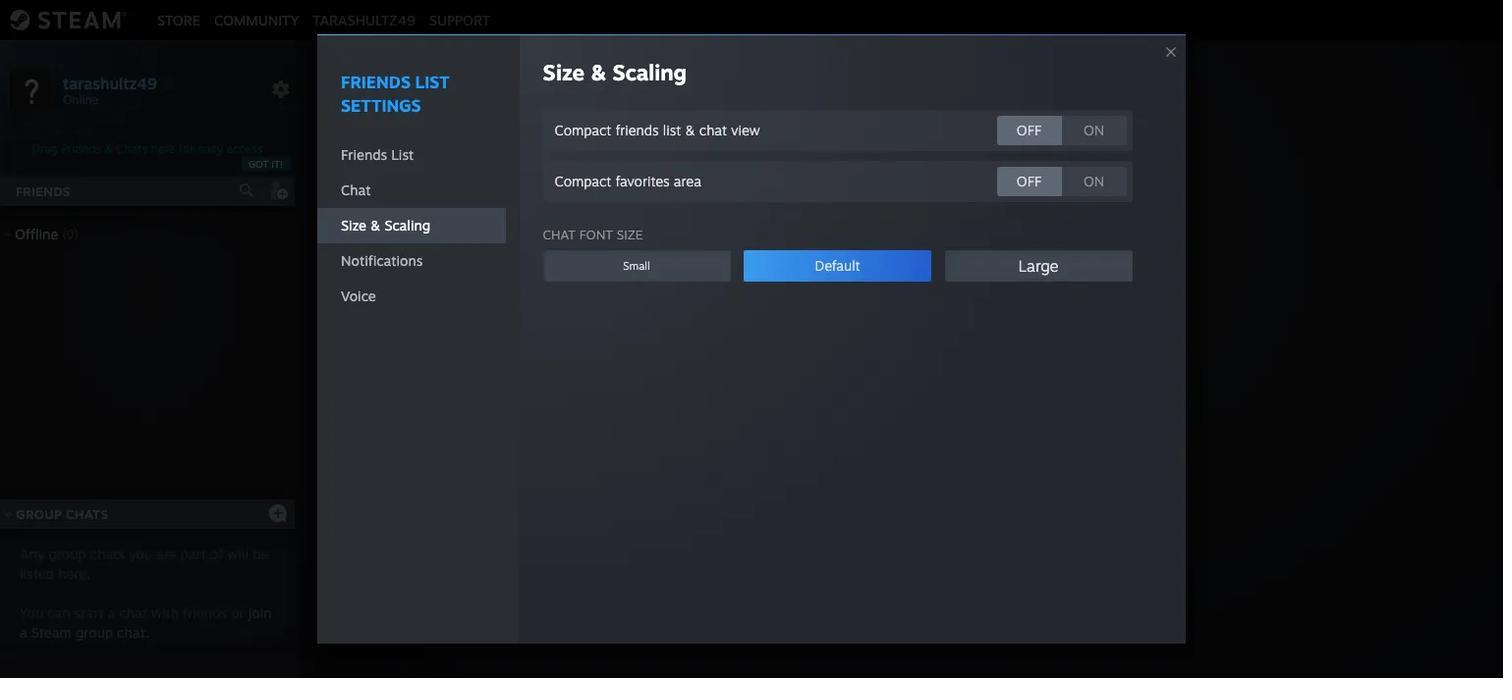 Task type: locate. For each thing, give the bounding box(es) containing it.
0 vertical spatial group
[[890, 369, 935, 389]]

0 vertical spatial compact
[[555, 121, 611, 138]]

1 horizontal spatial chats
[[116, 141, 148, 156]]

a right the click
[[807, 369, 816, 389]]

2 compact from the top
[[555, 172, 611, 189]]

0 vertical spatial scaling
[[613, 59, 687, 85]]

chat for &
[[699, 121, 727, 138]]

0 vertical spatial a
[[807, 369, 816, 389]]

& right list
[[685, 121, 695, 138]]

0 horizontal spatial chat
[[341, 181, 371, 198]]

group
[[49, 546, 86, 563], [76, 625, 113, 642]]

chat for chat
[[341, 181, 371, 198]]

1 horizontal spatial chat
[[699, 121, 727, 138]]

0 horizontal spatial friends
[[183, 605, 227, 622]]

friends down the drag at the left of the page
[[16, 184, 71, 199]]

chat left view
[[699, 121, 727, 138]]

1 horizontal spatial size & scaling
[[543, 59, 687, 85]]

compact friends list & chat view
[[555, 121, 760, 138]]

0 horizontal spatial a
[[20, 625, 27, 642]]

0 vertical spatial friends
[[616, 121, 659, 138]]

0 vertical spatial group
[[49, 546, 86, 563]]

0 horizontal spatial list
[[391, 146, 414, 163]]

compact for compact favorites area
[[555, 172, 611, 189]]

off
[[1017, 121, 1042, 138], [1017, 172, 1042, 189]]

friends right the drag at the left of the page
[[61, 141, 101, 156]]

chats up chats
[[66, 507, 108, 523]]

group inside any group chats you are part of will be listed here.
[[49, 546, 86, 563]]

1 horizontal spatial tarashultz49
[[313, 11, 415, 28]]

1 vertical spatial a
[[108, 605, 115, 622]]

part
[[180, 546, 206, 563]]

join a steam group chat. link
[[20, 605, 272, 642]]

1 compact from the top
[[555, 121, 611, 138]]

chat down the friends list
[[341, 181, 371, 198]]

friends right with
[[183, 605, 227, 622]]

chat
[[699, 121, 727, 138], [119, 605, 147, 622]]

0 vertical spatial on
[[1084, 121, 1105, 138]]

chat up chat.
[[119, 605, 147, 622]]

store
[[157, 11, 200, 28]]

0 vertical spatial chat
[[341, 181, 371, 198]]

list down "settings"
[[391, 146, 414, 163]]

list inside 'friends list settings'
[[415, 71, 450, 92]]

font
[[579, 227, 613, 242]]

1 on from the top
[[1084, 121, 1105, 138]]

1 vertical spatial size & scaling
[[341, 217, 430, 233]]

friends up "settings"
[[341, 71, 411, 92]]

1 horizontal spatial or
[[871, 369, 886, 389]]

steam
[[31, 625, 72, 642]]

compact
[[555, 121, 611, 138], [555, 172, 611, 189]]

group up here.
[[49, 546, 86, 563]]

0 horizontal spatial size & scaling
[[341, 217, 430, 233]]

chats
[[116, 141, 148, 156], [66, 507, 108, 523]]

compact favorites area
[[555, 172, 701, 189]]

a right start
[[108, 605, 115, 622]]

0 vertical spatial or
[[871, 369, 886, 389]]

view
[[731, 121, 760, 138]]

0 horizontal spatial group
[[16, 507, 62, 523]]

chat left font
[[543, 227, 576, 242]]

size & scaling up notifications
[[341, 217, 430, 233]]

size & scaling up compact friends list & chat view
[[543, 59, 687, 85]]

are
[[156, 546, 177, 563]]

for
[[179, 141, 194, 156]]

friends down "settings"
[[341, 146, 387, 163]]

1 vertical spatial on
[[1084, 172, 1105, 189]]

tarashultz49 up drag friends & chats here for easy access
[[63, 73, 157, 93]]

large button
[[945, 250, 1132, 282]]

1 vertical spatial list
[[391, 146, 414, 163]]

drag friends & chats here for easy access
[[32, 141, 263, 156]]

2 vertical spatial a
[[20, 625, 27, 642]]

tarashultz49 up 'friends list settings' at the top of page
[[313, 11, 415, 28]]

1 horizontal spatial size
[[543, 59, 585, 85]]

collapse chats list image
[[0, 511, 23, 519]]

1 vertical spatial compact
[[555, 172, 611, 189]]

chats left here
[[116, 141, 148, 156]]

any group chats you are part of will be listed here.
[[20, 546, 269, 583]]

0 vertical spatial chat
[[699, 121, 727, 138]]

0 vertical spatial size & scaling
[[543, 59, 687, 85]]

group down start
[[76, 625, 113, 642]]

compact up chat font size
[[555, 172, 611, 189]]

0 horizontal spatial scaling
[[385, 217, 430, 233]]

be
[[252, 546, 269, 563]]

0 vertical spatial list
[[415, 71, 450, 92]]

a for friend
[[807, 369, 816, 389]]

friends
[[341, 71, 411, 92], [61, 141, 101, 156], [341, 146, 387, 163], [16, 184, 71, 199]]

2 off from the top
[[1017, 172, 1042, 189]]

1 horizontal spatial a
[[108, 605, 115, 622]]

0 horizontal spatial chat
[[119, 605, 147, 622]]

group right friend
[[890, 369, 935, 389]]

1 vertical spatial friends
[[183, 605, 227, 622]]

1 horizontal spatial list
[[415, 71, 450, 92]]

1 horizontal spatial scaling
[[613, 59, 687, 85]]

size & scaling
[[543, 59, 687, 85], [341, 217, 430, 233]]

to
[[978, 369, 993, 389]]

with
[[151, 605, 179, 622]]

2 horizontal spatial chat
[[939, 369, 974, 389]]

1 vertical spatial scaling
[[385, 217, 430, 233]]

1 vertical spatial chat
[[119, 605, 147, 622]]

1 vertical spatial chats
[[66, 507, 108, 523]]

friends list settings
[[341, 71, 450, 115]]

a
[[807, 369, 816, 389], [108, 605, 115, 622], [20, 625, 27, 642]]

chat
[[341, 181, 371, 198], [543, 227, 576, 242], [939, 369, 974, 389]]

list
[[415, 71, 450, 92], [391, 146, 414, 163]]

1 vertical spatial chat
[[543, 227, 576, 242]]

0 horizontal spatial tarashultz49
[[63, 73, 157, 93]]

friends for friends
[[16, 184, 71, 199]]

list up "settings"
[[415, 71, 450, 92]]

join
[[248, 605, 272, 622]]

chat left to
[[939, 369, 974, 389]]

chat for a
[[119, 605, 147, 622]]

access
[[226, 141, 263, 156]]

on
[[1084, 121, 1105, 138], [1084, 172, 1105, 189]]

size
[[543, 59, 585, 85], [341, 217, 367, 233], [617, 227, 643, 242]]

& left here
[[104, 141, 113, 156]]

voice
[[341, 287, 376, 304]]

group up any
[[16, 507, 62, 523]]

scaling up compact friends list & chat view
[[613, 59, 687, 85]]

area
[[674, 172, 701, 189]]

tarashultz49
[[313, 11, 415, 28], [63, 73, 157, 93]]

easy
[[198, 141, 223, 156]]

2 horizontal spatial a
[[807, 369, 816, 389]]

1 horizontal spatial friends
[[616, 121, 659, 138]]

friends
[[616, 121, 659, 138], [183, 605, 227, 622]]

1 off from the top
[[1017, 121, 1042, 138]]

compact for compact friends list & chat view
[[555, 121, 611, 138]]

store link
[[150, 11, 207, 28]]

start!
[[998, 369, 1036, 389]]

friends left list
[[616, 121, 659, 138]]

scaling up notifications
[[385, 217, 430, 233]]

or right friend
[[871, 369, 886, 389]]

a down you at bottom left
[[20, 625, 27, 642]]

1 vertical spatial off
[[1017, 172, 1042, 189]]

on for compact friends list & chat view
[[1084, 121, 1105, 138]]

2 on from the top
[[1084, 172, 1105, 189]]

compact up "compact favorites area"
[[555, 121, 611, 138]]

or left join
[[231, 605, 244, 622]]

tarashultz49 link
[[306, 11, 422, 28]]

add a friend image
[[267, 180, 289, 201]]

or
[[871, 369, 886, 389], [231, 605, 244, 622]]

on for compact favorites area
[[1084, 172, 1105, 189]]

a inside join a steam group chat.
[[20, 625, 27, 642]]

group
[[890, 369, 935, 389], [16, 507, 62, 523]]

&
[[591, 59, 607, 85], [685, 121, 695, 138], [104, 141, 113, 156], [371, 217, 381, 233]]

0 vertical spatial off
[[1017, 121, 1042, 138]]

1 horizontal spatial chat
[[543, 227, 576, 242]]

create a group chat image
[[268, 504, 288, 523]]

scaling
[[613, 59, 687, 85], [385, 217, 430, 233]]

1 vertical spatial group
[[16, 507, 62, 523]]

chats
[[90, 546, 125, 563]]

search my friends list image
[[238, 182, 255, 199]]

click a friend or group chat to start!
[[768, 369, 1036, 389]]

any
[[20, 546, 45, 563]]

1 vertical spatial group
[[76, 625, 113, 642]]

friends inside 'friends list settings'
[[341, 71, 411, 92]]

2 horizontal spatial size
[[617, 227, 643, 242]]

settings
[[341, 95, 421, 115]]

1 vertical spatial or
[[231, 605, 244, 622]]



Task type: vqa. For each thing, say whether or not it's contained in the screenshot.
left Group
yes



Task type: describe. For each thing, give the bounding box(es) containing it.
you can start a chat with friends or
[[20, 605, 248, 622]]

chat.
[[117, 625, 149, 642]]

can
[[47, 605, 70, 622]]

friends for friends list settings
[[341, 71, 411, 92]]

large
[[1018, 256, 1059, 276]]

list for friends list settings
[[415, 71, 450, 92]]

friends for friends list
[[341, 146, 387, 163]]

start
[[74, 605, 104, 622]]

drag
[[32, 141, 58, 156]]

off for compact favorites area
[[1017, 172, 1042, 189]]

chat for chat font size
[[543, 227, 576, 242]]

default button
[[744, 250, 932, 282]]

here.
[[58, 566, 90, 583]]

community link
[[207, 11, 306, 28]]

small
[[623, 259, 650, 273]]

2 vertical spatial chat
[[939, 369, 974, 389]]

of
[[210, 546, 223, 563]]

small button
[[543, 250, 731, 282]]

1 vertical spatial tarashultz49
[[63, 73, 157, 93]]

support link
[[422, 11, 497, 28]]

0 vertical spatial tarashultz49
[[313, 11, 415, 28]]

& up notifications
[[371, 217, 381, 233]]

default
[[815, 257, 860, 274]]

community
[[214, 11, 299, 28]]

will
[[227, 546, 249, 563]]

notifications
[[341, 252, 423, 269]]

0 horizontal spatial or
[[231, 605, 244, 622]]

list for friends list
[[391, 146, 414, 163]]

a for steam
[[20, 625, 27, 642]]

list
[[663, 121, 681, 138]]

listed
[[20, 566, 54, 583]]

group inside join a steam group chat.
[[76, 625, 113, 642]]

manage friends list settings image
[[271, 80, 291, 99]]

friend
[[820, 369, 866, 389]]

0 vertical spatial chats
[[116, 141, 148, 156]]

you
[[20, 605, 43, 622]]

here
[[151, 141, 175, 156]]

offline
[[15, 226, 58, 243]]

click
[[768, 369, 803, 389]]

favorites
[[616, 172, 670, 189]]

join a steam group chat.
[[20, 605, 272, 642]]

support
[[429, 11, 490, 28]]

group chats
[[16, 507, 108, 523]]

friends list
[[341, 146, 414, 163]]

& up compact friends list & chat view
[[591, 59, 607, 85]]

1 horizontal spatial group
[[890, 369, 935, 389]]

off for compact friends list & chat view
[[1017, 121, 1042, 138]]

chat font size
[[543, 227, 643, 242]]

0 horizontal spatial chats
[[66, 507, 108, 523]]

0 horizontal spatial size
[[341, 217, 367, 233]]

you
[[129, 546, 152, 563]]



